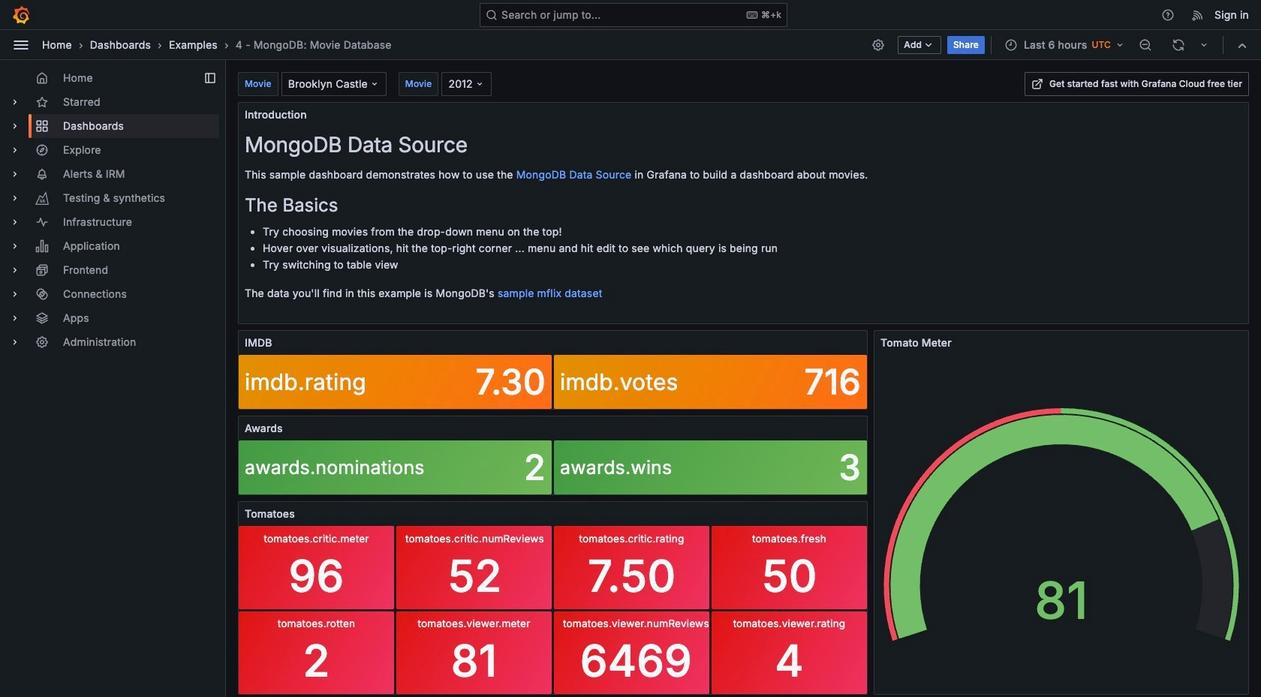 Task type: describe. For each thing, give the bounding box(es) containing it.
expand section frontend image
[[9, 264, 21, 276]]

expand section dashboards image
[[9, 120, 21, 132]]

expand section administration image
[[9, 336, 21, 348]]

expand section connections image
[[9, 288, 21, 300]]

zoom out time range image
[[1139, 38, 1152, 51]]

expand section explore image
[[9, 144, 21, 156]]

dashboard settings image
[[872, 38, 885, 51]]

navigation element
[[0, 60, 225, 366]]

refresh dashboard image
[[1172, 38, 1185, 51]]

grafana image
[[12, 6, 30, 24]]

expand section application image
[[9, 240, 21, 252]]

close menu image
[[12, 36, 30, 54]]



Task type: locate. For each thing, give the bounding box(es) containing it.
expand section infrastructure image
[[9, 216, 21, 228]]

expand section starred image
[[9, 96, 21, 108]]

help image
[[1161, 8, 1175, 21]]

expand section alerts & irm image
[[9, 168, 21, 180]]

expand section apps image
[[9, 312, 21, 324]]

expand section testing & synthetics image
[[9, 192, 21, 204]]

undock menu image
[[204, 72, 216, 84]]

news image
[[1191, 8, 1205, 21]]

auto refresh turned off. choose refresh time interval image
[[1198, 39, 1210, 51]]



